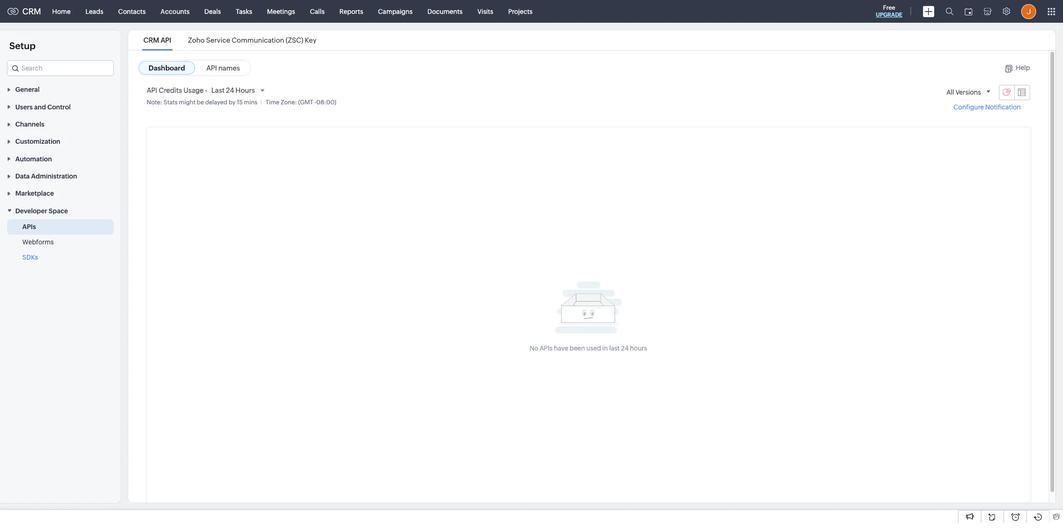 Task type: locate. For each thing, give the bounding box(es) containing it.
-
[[205, 86, 207, 94], [315, 99, 316, 106]]

0 horizontal spatial apis
[[22, 223, 36, 231]]

contacts link
[[111, 0, 153, 23]]

visits link
[[470, 0, 501, 23]]

last
[[211, 86, 225, 94]]

notification
[[985, 104, 1021, 111]]

home link
[[45, 0, 78, 23]]

projects link
[[501, 0, 540, 23]]

2 vertical spatial api
[[147, 86, 157, 94]]

contacts
[[118, 8, 146, 15]]

and
[[34, 103, 46, 111]]

meetings
[[267, 8, 295, 15]]

0 vertical spatial -
[[205, 86, 207, 94]]

0 vertical spatial 24
[[226, 86, 234, 94]]

hours
[[236, 86, 255, 94]]

1 horizontal spatial -
[[315, 99, 316, 106]]

customization
[[15, 138, 60, 145]]

crm for crm api
[[143, 36, 159, 44]]

zoho service communication (zsc) key
[[188, 36, 317, 44]]

reports
[[339, 8, 363, 15]]

1 horizontal spatial api
[[161, 36, 171, 44]]

- left last
[[205, 86, 207, 94]]

home
[[52, 8, 71, 15]]

api
[[161, 36, 171, 44], [206, 64, 217, 72], [147, 86, 157, 94]]

control
[[47, 103, 71, 111]]

key
[[305, 36, 317, 44]]

list containing crm api
[[135, 30, 325, 50]]

calendar image
[[965, 8, 973, 15]]

24
[[226, 86, 234, 94], [621, 345, 629, 352]]

crm up dashboard on the left top of page
[[143, 36, 159, 44]]

general button
[[0, 81, 121, 98]]

api left names
[[206, 64, 217, 72]]

apis link
[[22, 222, 36, 232]]

documents
[[427, 8, 463, 15]]

automation
[[15, 155, 52, 163]]

- right (gmt
[[315, 99, 316, 106]]

1 vertical spatial crm
[[143, 36, 159, 44]]

have
[[554, 345, 568, 352]]

visits
[[477, 8, 493, 15]]

1 horizontal spatial 24
[[621, 345, 629, 352]]

1 horizontal spatial apis
[[540, 345, 553, 352]]

time zone: (gmt -08:00)
[[266, 99, 336, 106]]

deals
[[204, 8, 221, 15]]

by
[[229, 99, 235, 106]]

api up "dashboard" link
[[161, 36, 171, 44]]

data administration
[[15, 173, 77, 180]]

mins
[[244, 99, 258, 106]]

1 horizontal spatial crm
[[143, 36, 159, 44]]

stats
[[164, 99, 178, 106]]

campaigns
[[378, 8, 413, 15]]

apis inside developer space region
[[22, 223, 36, 231]]

crm link
[[7, 6, 41, 16]]

tasks link
[[228, 0, 260, 23]]

general
[[15, 86, 40, 93]]

calls
[[310, 8, 325, 15]]

1 vertical spatial api
[[206, 64, 217, 72]]

0 horizontal spatial 24
[[226, 86, 234, 94]]

free
[[883, 4, 895, 11]]

marketplace
[[15, 190, 54, 197]]

credits
[[159, 86, 182, 94]]

developer
[[15, 207, 47, 215]]

api names
[[206, 64, 240, 72]]

been
[[570, 345, 585, 352]]

apis
[[22, 223, 36, 231], [540, 345, 553, 352]]

2 horizontal spatial api
[[206, 64, 217, 72]]

users and control button
[[0, 98, 121, 115]]

channels button
[[0, 115, 121, 133]]

apis down developer
[[22, 223, 36, 231]]

- for usage
[[205, 86, 207, 94]]

data administration button
[[0, 167, 121, 185]]

0 horizontal spatial crm
[[22, 6, 41, 16]]

api up "note:" at the top of page
[[147, 86, 157, 94]]

crm left home link
[[22, 6, 41, 16]]

0 vertical spatial apis
[[22, 223, 36, 231]]

zone:
[[281, 99, 297, 106]]

projects
[[508, 8, 533, 15]]

accounts link
[[153, 0, 197, 23]]

create menu element
[[917, 0, 940, 23]]

0 vertical spatial crm
[[22, 6, 41, 16]]

15
[[237, 99, 243, 106]]

names
[[218, 64, 240, 72]]

0 horizontal spatial -
[[205, 86, 207, 94]]

configure
[[954, 104, 984, 111]]

help
[[1016, 64, 1030, 71]]

0 horizontal spatial api
[[147, 86, 157, 94]]

service
[[206, 36, 230, 44]]

08:00)
[[316, 99, 336, 106]]

1 vertical spatial -
[[315, 99, 316, 106]]

None field
[[7, 60, 114, 76]]

apis right no
[[540, 345, 553, 352]]

crm inside list
[[143, 36, 159, 44]]

delayed
[[205, 99, 227, 106]]

upgrade
[[876, 12, 902, 18]]

list
[[135, 30, 325, 50]]

no apis have been used in last 24 hours
[[530, 345, 647, 352]]

documents link
[[420, 0, 470, 23]]



Task type: describe. For each thing, give the bounding box(es) containing it.
dashboard
[[149, 64, 185, 72]]

zoho
[[188, 36, 205, 44]]

setup
[[9, 40, 36, 51]]

(gmt
[[298, 99, 313, 106]]

accounts
[[161, 8, 190, 15]]

versions
[[956, 89, 981, 96]]

note:
[[147, 99, 162, 106]]

webforms link
[[22, 238, 54, 247]]

crm api link
[[142, 36, 173, 44]]

1 vertical spatial 24
[[621, 345, 629, 352]]

reports link
[[332, 0, 371, 23]]

api credits usage - last 24 hours
[[147, 86, 255, 94]]

meetings link
[[260, 0, 303, 23]]

be
[[197, 99, 204, 106]]

administration
[[31, 173, 77, 180]]

api names link
[[197, 61, 250, 75]]

all versions
[[947, 89, 981, 96]]

profile image
[[1021, 4, 1036, 19]]

webforms
[[22, 238, 54, 246]]

profile element
[[1016, 0, 1042, 23]]

developer space region
[[0, 219, 121, 265]]

search image
[[946, 7, 954, 15]]

crm api
[[143, 36, 171, 44]]

0 vertical spatial api
[[161, 36, 171, 44]]

leads link
[[78, 0, 111, 23]]

dashboard link
[[139, 61, 195, 75]]

customization button
[[0, 133, 121, 150]]

used
[[586, 345, 601, 352]]

crm for crm
[[22, 6, 41, 16]]

time
[[266, 99, 279, 106]]

- for (gmt
[[315, 99, 316, 106]]

developer space button
[[0, 202, 121, 219]]

1 vertical spatial apis
[[540, 345, 553, 352]]

in
[[602, 345, 608, 352]]

create menu image
[[923, 6, 934, 17]]

automation button
[[0, 150, 121, 167]]

api for api names
[[206, 64, 217, 72]]

data
[[15, 173, 30, 180]]

deals link
[[197, 0, 228, 23]]

developer space
[[15, 207, 68, 215]]

campaigns link
[[371, 0, 420, 23]]

calls link
[[303, 0, 332, 23]]

space
[[49, 207, 68, 215]]

sdks link
[[22, 253, 38, 262]]

tasks
[[236, 8, 252, 15]]

(zsc)
[[286, 36, 303, 44]]

users and control
[[15, 103, 71, 111]]

Search text field
[[7, 61, 113, 76]]

last
[[609, 345, 620, 352]]

configure notification
[[954, 104, 1021, 111]]

channels
[[15, 121, 44, 128]]

communication
[[232, 36, 284, 44]]

note: stats might be delayed by 15 mins
[[147, 99, 258, 106]]

marketplace button
[[0, 185, 121, 202]]

sdks
[[22, 254, 38, 261]]

no
[[530, 345, 538, 352]]

search element
[[940, 0, 959, 23]]

zoho service communication (zsc) key link
[[187, 36, 318, 44]]

users
[[15, 103, 33, 111]]

hours
[[630, 345, 647, 352]]

All Versions field
[[943, 84, 995, 100]]

free upgrade
[[876, 4, 902, 18]]

leads
[[85, 8, 103, 15]]

all
[[947, 89, 954, 96]]

usage
[[183, 86, 204, 94]]

might
[[179, 99, 196, 106]]

api for api credits usage - last 24 hours
[[147, 86, 157, 94]]



Task type: vqa. For each thing, say whether or not it's contained in the screenshot.
used
yes



